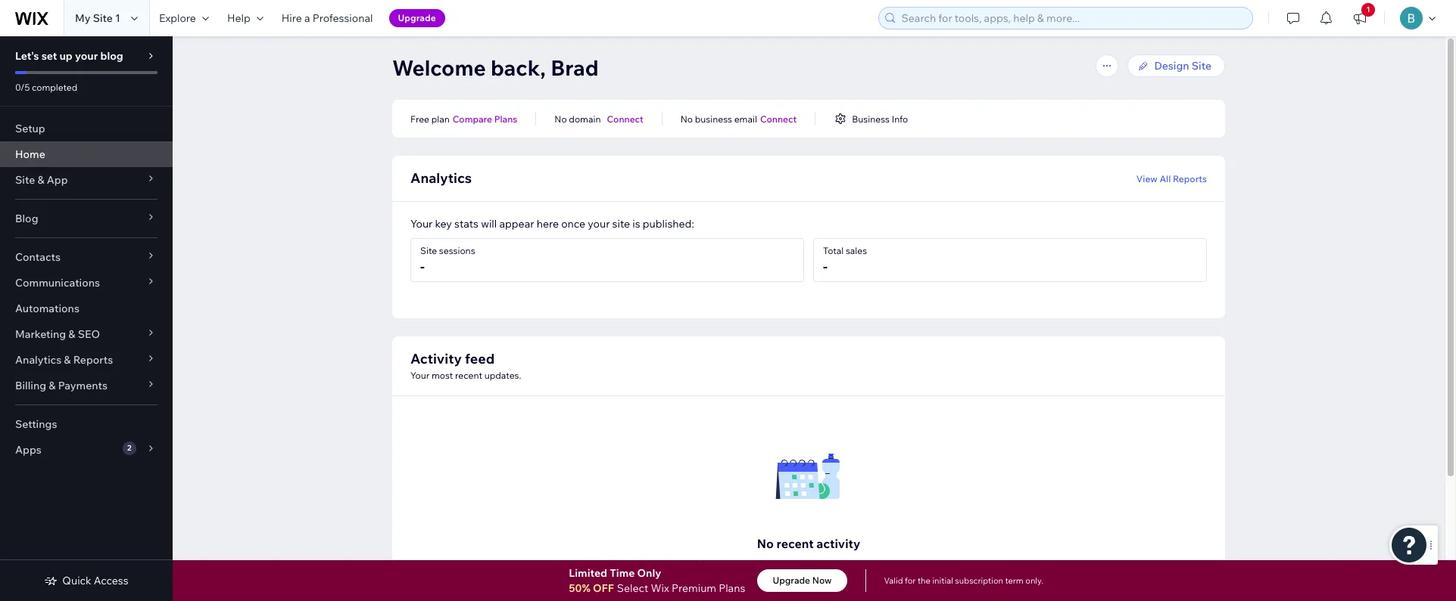 Task type: describe. For each thing, give the bounding box(es) containing it.
- for site sessions -
[[420, 258, 425, 276]]

view all reports button
[[1136, 172, 1207, 186]]

compare
[[453, 113, 492, 125]]

1 button
[[1343, 0, 1377, 36]]

my site 1
[[75, 11, 120, 25]]

recent inside activity feed your most recent updates.
[[455, 370, 482, 382]]

select
[[617, 582, 648, 596]]

see
[[847, 558, 864, 572]]

0/5
[[15, 82, 30, 93]]

domain
[[569, 113, 601, 125]]

professional
[[312, 11, 373, 25]]

activity
[[816, 537, 860, 552]]

sessions
[[439, 245, 475, 257]]

initial
[[932, 576, 953, 587]]

all
[[1160, 173, 1171, 184]]

app
[[47, 173, 68, 187]]

setup
[[15, 122, 45, 136]]

quick
[[62, 575, 91, 588]]

view
[[1136, 173, 1158, 184]]

here
[[537, 217, 559, 231]]

no business email connect
[[681, 113, 797, 125]]

analytics & reports button
[[0, 348, 173, 373]]

time
[[610, 567, 635, 581]]

settings
[[15, 418, 57, 432]]

contacts
[[15, 251, 61, 264]]

limited
[[569, 567, 607, 581]]

hire a professional link
[[272, 0, 382, 36]]

2
[[127, 444, 131, 454]]

no domain connect
[[555, 113, 643, 125]]

50%
[[569, 582, 590, 596]]

view all reports
[[1136, 173, 1207, 184]]

my
[[75, 11, 90, 25]]

free plan compare plans
[[410, 113, 517, 125]]

business
[[852, 113, 890, 125]]

feed
[[465, 351, 495, 368]]

1 inside button
[[1366, 5, 1370, 14]]

contacts button
[[0, 245, 173, 270]]

& for billing
[[49, 379, 56, 393]]

upgrade for upgrade
[[398, 12, 436, 23]]

once
[[561, 217, 585, 231]]

communications button
[[0, 270, 173, 296]]

0 horizontal spatial 1
[[115, 11, 120, 25]]

help button
[[218, 0, 272, 36]]

2 connect from the left
[[760, 113, 797, 125]]

design site
[[1154, 59, 1212, 73]]

analytics & reports
[[15, 354, 113, 367]]

sales
[[846, 245, 867, 257]]

automations link
[[0, 296, 173, 322]]

plan
[[431, 113, 450, 125]]

compare plans link
[[453, 112, 517, 126]]

stats
[[454, 217, 479, 231]]

site right my
[[93, 11, 113, 25]]

updates.
[[484, 370, 521, 382]]

& for site
[[37, 173, 44, 187]]

- for total sales -
[[823, 258, 827, 276]]

settings link
[[0, 412, 173, 438]]

payments
[[58, 379, 107, 393]]

a
[[304, 11, 310, 25]]

marketing
[[15, 328, 66, 341]]

marketing & seo
[[15, 328, 100, 341]]

& for analytics
[[64, 354, 71, 367]]

limited time only 50% off select wix premium plans
[[569, 567, 745, 596]]

blog
[[15, 212, 38, 226]]

business info button
[[834, 112, 908, 126]]

published:
[[643, 217, 694, 231]]

1 your from the top
[[410, 217, 433, 231]]

only
[[637, 567, 661, 581]]

analytics for analytics & reports
[[15, 354, 61, 367]]

automations
[[15, 302, 79, 316]]

no for business
[[681, 113, 693, 125]]

seo
[[78, 328, 100, 341]]

explore
[[159, 11, 196, 25]]



Task type: locate. For each thing, give the bounding box(es) containing it.
home
[[15, 148, 45, 161]]

analytics
[[410, 170, 472, 187], [15, 354, 61, 367]]

help
[[227, 11, 250, 25]]

reports for view all reports
[[1173, 173, 1207, 184]]

- inside the site sessions -
[[420, 258, 425, 276]]

1 vertical spatial analytics
[[15, 354, 61, 367]]

hire a professional
[[281, 11, 373, 25]]

1 vertical spatial recent
[[776, 537, 814, 552]]

valid for the initial subscription term only.
[[884, 576, 1043, 587]]

brad
[[551, 55, 599, 81]]

site inside design site link
[[1192, 59, 1212, 73]]

site
[[93, 11, 113, 25], [1192, 59, 1212, 73], [15, 173, 35, 187], [420, 245, 437, 257]]

marketing & seo button
[[0, 322, 173, 348]]

site & app button
[[0, 167, 173, 193]]

plans right compare
[[494, 113, 517, 125]]

0 horizontal spatial plans
[[494, 113, 517, 125]]

wix
[[651, 582, 669, 596]]

quick access
[[62, 575, 128, 588]]

& up billing & payments
[[64, 354, 71, 367]]

site inside the site sessions -
[[420, 245, 437, 257]]

upgrade now
[[773, 575, 832, 587]]

no for recent
[[757, 537, 774, 552]]

them
[[867, 558, 893, 572]]

1 horizontal spatial plans
[[719, 582, 745, 596]]

your left key
[[410, 217, 433, 231]]

upgrade button
[[389, 9, 445, 27]]

design site link
[[1127, 55, 1225, 77]]

connect link for no domain connect
[[607, 112, 643, 126]]

no left domain
[[555, 113, 567, 125]]

connect link right email
[[760, 112, 797, 126]]

connect
[[607, 113, 643, 125], [760, 113, 797, 125]]

your inside activity feed your most recent updates.
[[410, 370, 429, 382]]

1 connect link from the left
[[607, 112, 643, 126]]

is
[[632, 217, 640, 231]]

your left site
[[588, 217, 610, 231]]

&
[[37, 173, 44, 187], [68, 328, 75, 341], [64, 354, 71, 367], [49, 379, 56, 393]]

site & app
[[15, 173, 68, 187]]

upgrade now button
[[757, 570, 847, 593]]

1 horizontal spatial your
[[588, 217, 610, 231]]

1 connect from the left
[[607, 113, 643, 125]]

term
[[1005, 576, 1024, 587]]

2 your from the top
[[410, 370, 429, 382]]

your inside sidebar element
[[75, 49, 98, 63]]

no up have
[[757, 537, 774, 552]]

& right the billing
[[49, 379, 56, 393]]

your
[[410, 217, 433, 231], [410, 370, 429, 382]]

1 horizontal spatial reports
[[1173, 173, 1207, 184]]

reports down "seo"
[[73, 354, 113, 367]]

valid
[[884, 576, 903, 587]]

reports inside 'view all reports' button
[[1173, 173, 1207, 184]]

0/5 completed
[[15, 82, 77, 93]]

0 vertical spatial your
[[410, 217, 433, 231]]

& left the app
[[37, 173, 44, 187]]

updates,
[[773, 558, 816, 572]]

site right design
[[1192, 59, 1212, 73]]

activity
[[410, 351, 462, 368]]

connect right email
[[760, 113, 797, 125]]

up
[[59, 49, 73, 63]]

0 horizontal spatial connect link
[[607, 112, 643, 126]]

analytics down marketing
[[15, 354, 61, 367]]

completed
[[32, 82, 77, 93]]

no recent activity once you have updates, you'll see them here.
[[698, 537, 920, 572]]

0 horizontal spatial your
[[75, 49, 98, 63]]

& inside popup button
[[37, 173, 44, 187]]

total
[[823, 245, 844, 257]]

will
[[481, 217, 497, 231]]

blog
[[100, 49, 123, 63]]

once
[[698, 558, 724, 572]]

upgrade down updates,
[[773, 575, 810, 587]]

apps
[[15, 444, 41, 457]]

1 horizontal spatial recent
[[776, 537, 814, 552]]

connect link for no business email connect
[[760, 112, 797, 126]]

1 horizontal spatial upgrade
[[773, 575, 810, 587]]

1 vertical spatial plans
[[719, 582, 745, 596]]

plans down you
[[719, 582, 745, 596]]

2 connect link from the left
[[760, 112, 797, 126]]

welcome
[[392, 55, 486, 81]]

site
[[612, 217, 630, 231]]

& inside dropdown button
[[64, 354, 71, 367]]

0 horizontal spatial no
[[555, 113, 567, 125]]

0 vertical spatial upgrade
[[398, 12, 436, 23]]

1 vertical spatial upgrade
[[773, 575, 810, 587]]

here.
[[895, 558, 920, 572]]

0 horizontal spatial -
[[420, 258, 425, 276]]

activity feed your most recent updates.
[[410, 351, 521, 382]]

-
[[420, 258, 425, 276], [823, 258, 827, 276]]

site sessions -
[[420, 245, 475, 276]]

connect link
[[607, 112, 643, 126], [760, 112, 797, 126]]

0 vertical spatial recent
[[455, 370, 482, 382]]

your right up at the left top
[[75, 49, 98, 63]]

sidebar element
[[0, 36, 173, 602]]

have
[[747, 558, 771, 572]]

1 horizontal spatial analytics
[[410, 170, 472, 187]]

key
[[435, 217, 452, 231]]

& for marketing
[[68, 328, 75, 341]]

0 horizontal spatial analytics
[[15, 354, 61, 367]]

access
[[94, 575, 128, 588]]

0 horizontal spatial recent
[[455, 370, 482, 382]]

site inside "site & app" popup button
[[15, 173, 35, 187]]

1 vertical spatial your
[[410, 370, 429, 382]]

connect link right domain
[[607, 112, 643, 126]]

upgrade for upgrade now
[[773, 575, 810, 587]]

site down the home
[[15, 173, 35, 187]]

only.
[[1025, 576, 1043, 587]]

1 horizontal spatial no
[[681, 113, 693, 125]]

0 vertical spatial plans
[[494, 113, 517, 125]]

reports
[[1173, 173, 1207, 184], [73, 354, 113, 367]]

analytics up key
[[410, 170, 472, 187]]

back,
[[491, 55, 546, 81]]

analytics for analytics
[[410, 170, 472, 187]]

upgrade up welcome
[[398, 12, 436, 23]]

0 horizontal spatial connect
[[607, 113, 643, 125]]

2 - from the left
[[823, 258, 827, 276]]

you
[[727, 558, 745, 572]]

blog button
[[0, 206, 173, 232]]

appear
[[499, 217, 534, 231]]

1 horizontal spatial -
[[823, 258, 827, 276]]

welcome back, brad
[[392, 55, 599, 81]]

1 - from the left
[[420, 258, 425, 276]]

no left business
[[681, 113, 693, 125]]

reports for analytics & reports
[[73, 354, 113, 367]]

reports right all
[[1173, 173, 1207, 184]]

free
[[410, 113, 429, 125]]

no for domain
[[555, 113, 567, 125]]

- inside total sales -
[[823, 258, 827, 276]]

the
[[918, 576, 931, 587]]

hire
[[281, 11, 302, 25]]

upgrade
[[398, 12, 436, 23], [773, 575, 810, 587]]

plans inside limited time only 50% off select wix premium plans
[[719, 582, 745, 596]]

business info
[[852, 113, 908, 125]]

1 horizontal spatial connect link
[[760, 112, 797, 126]]

recent down feed on the bottom of page
[[455, 370, 482, 382]]

0 vertical spatial reports
[[1173, 173, 1207, 184]]

off
[[593, 582, 614, 596]]

your key stats will appear here once your site is published:
[[410, 217, 694, 231]]

0 horizontal spatial reports
[[73, 354, 113, 367]]

billing & payments
[[15, 379, 107, 393]]

site left sessions
[[420, 245, 437, 257]]

1 vertical spatial your
[[588, 217, 610, 231]]

info
[[892, 113, 908, 125]]

analytics inside dropdown button
[[15, 354, 61, 367]]

recent inside no recent activity once you have updates, you'll see them here.
[[776, 537, 814, 552]]

Search for tools, apps, help & more... field
[[897, 8, 1248, 29]]

1 horizontal spatial 1
[[1366, 5, 1370, 14]]

setup link
[[0, 116, 173, 142]]

let's set up your blog
[[15, 49, 123, 63]]

reports inside analytics & reports dropdown button
[[73, 354, 113, 367]]

home link
[[0, 142, 173, 167]]

your left most
[[410, 370, 429, 382]]

let's
[[15, 49, 39, 63]]

2 horizontal spatial no
[[757, 537, 774, 552]]

1 vertical spatial reports
[[73, 354, 113, 367]]

communications
[[15, 276, 100, 290]]

0 horizontal spatial upgrade
[[398, 12, 436, 23]]

0 vertical spatial your
[[75, 49, 98, 63]]

set
[[41, 49, 57, 63]]

no inside no recent activity once you have updates, you'll see them here.
[[757, 537, 774, 552]]

most
[[432, 370, 453, 382]]

connect right domain
[[607, 113, 643, 125]]

recent up updates,
[[776, 537, 814, 552]]

0 vertical spatial analytics
[[410, 170, 472, 187]]

email
[[734, 113, 757, 125]]

subscription
[[955, 576, 1003, 587]]

& left "seo"
[[68, 328, 75, 341]]

design
[[1154, 59, 1189, 73]]

1 horizontal spatial connect
[[760, 113, 797, 125]]



Task type: vqa. For each thing, say whether or not it's contained in the screenshot.


